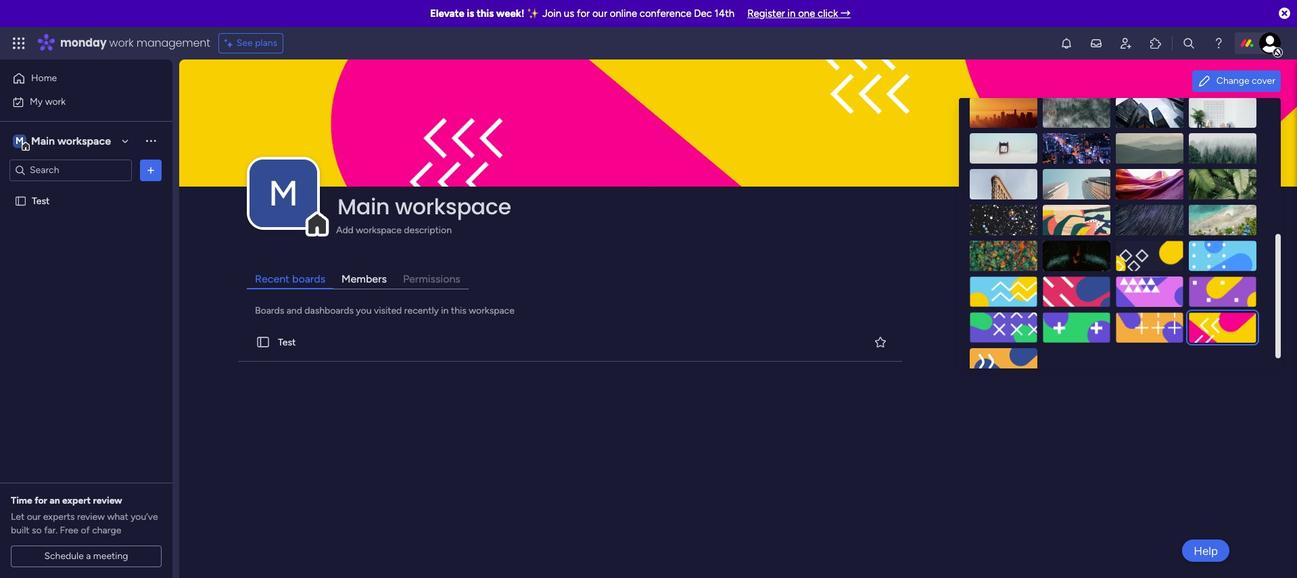 Task type: vqa. For each thing, say whether or not it's contained in the screenshot.
the "my"
yes



Task type: describe. For each thing, give the bounding box(es) containing it.
boards and dashboards you visited recently in this workspace
[[255, 305, 515, 317]]

of
[[81, 525, 90, 536]]

cover
[[1252, 75, 1276, 87]]

help button
[[1183, 540, 1230, 562]]

select product image
[[12, 37, 26, 50]]

permissions
[[403, 273, 461, 286]]

test list box
[[0, 187, 172, 395]]

brad klo image
[[1260, 32, 1281, 54]]

inbox image
[[1090, 37, 1103, 50]]

home button
[[8, 68, 145, 89]]

add to favorites image
[[874, 335, 887, 349]]

time
[[11, 495, 32, 507]]

us
[[564, 7, 574, 20]]

management
[[136, 35, 210, 51]]

you've
[[131, 511, 158, 523]]

search everything image
[[1182, 37, 1196, 50]]

Search in workspace field
[[28, 162, 113, 178]]

a
[[86, 551, 91, 562]]

help
[[1194, 544, 1218, 558]]

m for workspace image at the top left
[[269, 173, 298, 215]]

m button
[[250, 160, 317, 227]]

1 horizontal spatial in
[[788, 7, 796, 20]]

1 horizontal spatial test
[[278, 337, 296, 348]]

monday
[[60, 35, 107, 51]]

schedule a meeting
[[44, 551, 128, 562]]

main workspace inside workspace selection element
[[31, 134, 111, 147]]

boards
[[255, 305, 284, 317]]

✨
[[527, 7, 540, 20]]

register in one click →
[[748, 7, 851, 20]]

work for my
[[45, 96, 66, 107]]

elevate
[[430, 7, 465, 20]]

test link
[[235, 323, 905, 362]]

workspace image
[[13, 134, 26, 148]]

is
[[467, 7, 474, 20]]

visited
[[374, 305, 402, 317]]

recent
[[255, 273, 290, 286]]

apps image
[[1149, 37, 1163, 50]]

conference
[[640, 7, 692, 20]]

work for monday
[[109, 35, 134, 51]]

main inside workspace selection element
[[31, 134, 55, 147]]

options image
[[144, 163, 158, 177]]

boards
[[292, 273, 325, 286]]

charge
[[92, 525, 121, 536]]

14th
[[715, 7, 735, 20]]

recent boards
[[255, 273, 325, 286]]

far.
[[44, 525, 58, 536]]

dec
[[694, 7, 712, 20]]

see plans button
[[218, 33, 284, 53]]

0 vertical spatial this
[[477, 7, 494, 20]]

register in one click → link
[[748, 7, 851, 20]]

online
[[610, 7, 637, 20]]

1 vertical spatial main workspace
[[338, 192, 511, 222]]

plans
[[255, 37, 277, 49]]

description
[[404, 225, 452, 236]]

help image
[[1212, 37, 1226, 50]]

and
[[287, 305, 302, 317]]

what
[[107, 511, 128, 523]]

see plans
[[237, 37, 277, 49]]

register
[[748, 7, 785, 20]]



Task type: locate. For each thing, give the bounding box(es) containing it.
0 horizontal spatial work
[[45, 96, 66, 107]]

join
[[542, 7, 562, 20]]

1 horizontal spatial main workspace
[[338, 192, 511, 222]]

1 vertical spatial m
[[269, 173, 298, 215]]

main workspace up search in workspace field
[[31, 134, 111, 147]]

0 horizontal spatial our
[[27, 511, 41, 523]]

1 horizontal spatial this
[[477, 7, 494, 20]]

meeting
[[93, 551, 128, 562]]

in
[[788, 7, 796, 20], [441, 305, 449, 317]]

1 vertical spatial test
[[278, 337, 296, 348]]

my work button
[[8, 91, 145, 113]]

1 vertical spatial for
[[35, 495, 47, 507]]

1 vertical spatial public board image
[[256, 335, 271, 350]]

change
[[1217, 75, 1250, 87]]

week!
[[496, 7, 525, 20]]

our up 'so' on the left bottom
[[27, 511, 41, 523]]

0 vertical spatial review
[[93, 495, 122, 507]]

this right is
[[477, 7, 494, 20]]

1 vertical spatial this
[[451, 305, 467, 317]]

main workspace
[[31, 134, 111, 147], [338, 192, 511, 222]]

0 horizontal spatial main
[[31, 134, 55, 147]]

recently
[[404, 305, 439, 317]]

one
[[798, 7, 815, 20]]

public board image inside test list box
[[14, 194, 27, 207]]

members
[[342, 273, 387, 286]]

1 horizontal spatial for
[[577, 7, 590, 20]]

main right workspace icon
[[31, 134, 55, 147]]

0 horizontal spatial for
[[35, 495, 47, 507]]

in right recently
[[441, 305, 449, 317]]

experts
[[43, 511, 75, 523]]

1 horizontal spatial main
[[338, 192, 390, 222]]

expert
[[62, 495, 91, 507]]

workspace options image
[[144, 134, 158, 148]]

1 horizontal spatial public board image
[[256, 335, 271, 350]]

main up the add
[[338, 192, 390, 222]]

1 horizontal spatial m
[[269, 173, 298, 215]]

m
[[16, 135, 24, 146], [269, 173, 298, 215]]

so
[[32, 525, 42, 536]]

review
[[93, 495, 122, 507], [77, 511, 105, 523]]

0 horizontal spatial m
[[16, 135, 24, 146]]

public board image down workspace icon
[[14, 194, 27, 207]]

test inside list box
[[32, 195, 50, 207]]

free
[[60, 525, 78, 536]]

monday work management
[[60, 35, 210, 51]]

work inside button
[[45, 96, 66, 107]]

1 vertical spatial work
[[45, 96, 66, 107]]

notifications image
[[1060, 37, 1074, 50]]

0 vertical spatial m
[[16, 135, 24, 146]]

0 vertical spatial main workspace
[[31, 134, 111, 147]]

this
[[477, 7, 494, 20], [451, 305, 467, 317]]

test down and
[[278, 337, 296, 348]]

1 vertical spatial our
[[27, 511, 41, 523]]

work right my
[[45, 96, 66, 107]]

0 vertical spatial main
[[31, 134, 55, 147]]

0 horizontal spatial in
[[441, 305, 449, 317]]

schedule a meeting button
[[11, 546, 162, 568]]

add workspace description
[[336, 225, 452, 236]]

0 vertical spatial our
[[592, 7, 607, 20]]

change cover
[[1217, 75, 1276, 87]]

see
[[237, 37, 253, 49]]

workspace selection element
[[13, 133, 113, 151]]

0 horizontal spatial main workspace
[[31, 134, 111, 147]]

test
[[32, 195, 50, 207], [278, 337, 296, 348]]

m for workspace icon
[[16, 135, 24, 146]]

work
[[109, 35, 134, 51], [45, 96, 66, 107]]

work right monday
[[109, 35, 134, 51]]

invite members image
[[1120, 37, 1133, 50]]

public board image inside test link
[[256, 335, 271, 350]]

elevate is this week! ✨ join us for our online conference dec 14th
[[430, 7, 735, 20]]

time for an expert review let our experts review what you've built so far. free of charge
[[11, 495, 158, 536]]

click
[[818, 7, 838, 20]]

1 vertical spatial review
[[77, 511, 105, 523]]

0 vertical spatial public board image
[[14, 194, 27, 207]]

public board image
[[14, 194, 27, 207], [256, 335, 271, 350]]

option
[[0, 189, 172, 191]]

change cover button
[[1192, 70, 1281, 92]]

0 horizontal spatial this
[[451, 305, 467, 317]]

0 horizontal spatial public board image
[[14, 194, 27, 207]]

public board image down boards
[[256, 335, 271, 350]]

0 vertical spatial work
[[109, 35, 134, 51]]

my work
[[30, 96, 66, 107]]

this right recently
[[451, 305, 467, 317]]

schedule
[[44, 551, 84, 562]]

1 vertical spatial in
[[441, 305, 449, 317]]

→
[[841, 7, 851, 20]]

our left the online
[[592, 7, 607, 20]]

0 vertical spatial test
[[32, 195, 50, 207]]

Main workspace field
[[334, 192, 1243, 222]]

in left one
[[788, 7, 796, 20]]

review up what
[[93, 495, 122, 507]]

main workspace up description
[[338, 192, 511, 222]]

1 horizontal spatial our
[[592, 7, 607, 20]]

you
[[356, 305, 372, 317]]

my
[[30, 96, 43, 107]]

our inside "time for an expert review let our experts review what you've built so far. free of charge"
[[27, 511, 41, 523]]

0 vertical spatial in
[[788, 7, 796, 20]]

0 vertical spatial for
[[577, 7, 590, 20]]

0 horizontal spatial test
[[32, 195, 50, 207]]

for
[[577, 7, 590, 20], [35, 495, 47, 507]]

for right us
[[577, 7, 590, 20]]

test down search in workspace field
[[32, 195, 50, 207]]

for inside "time for an expert review let our experts review what you've built so far. free of charge"
[[35, 495, 47, 507]]

add
[[336, 225, 354, 236]]

m inside workspace icon
[[16, 135, 24, 146]]

an
[[50, 495, 60, 507]]

workspace
[[57, 134, 111, 147], [395, 192, 511, 222], [356, 225, 402, 236], [469, 305, 515, 317]]

review up of
[[77, 511, 105, 523]]

home
[[31, 72, 57, 84]]

let
[[11, 511, 25, 523]]

m inside workspace image
[[269, 173, 298, 215]]

main
[[31, 134, 55, 147], [338, 192, 390, 222]]

workspace image
[[250, 160, 317, 227]]

dashboards
[[305, 305, 354, 317]]

for left an
[[35, 495, 47, 507]]

built
[[11, 525, 30, 536]]

our
[[592, 7, 607, 20], [27, 511, 41, 523]]

1 vertical spatial main
[[338, 192, 390, 222]]

1 horizontal spatial work
[[109, 35, 134, 51]]



